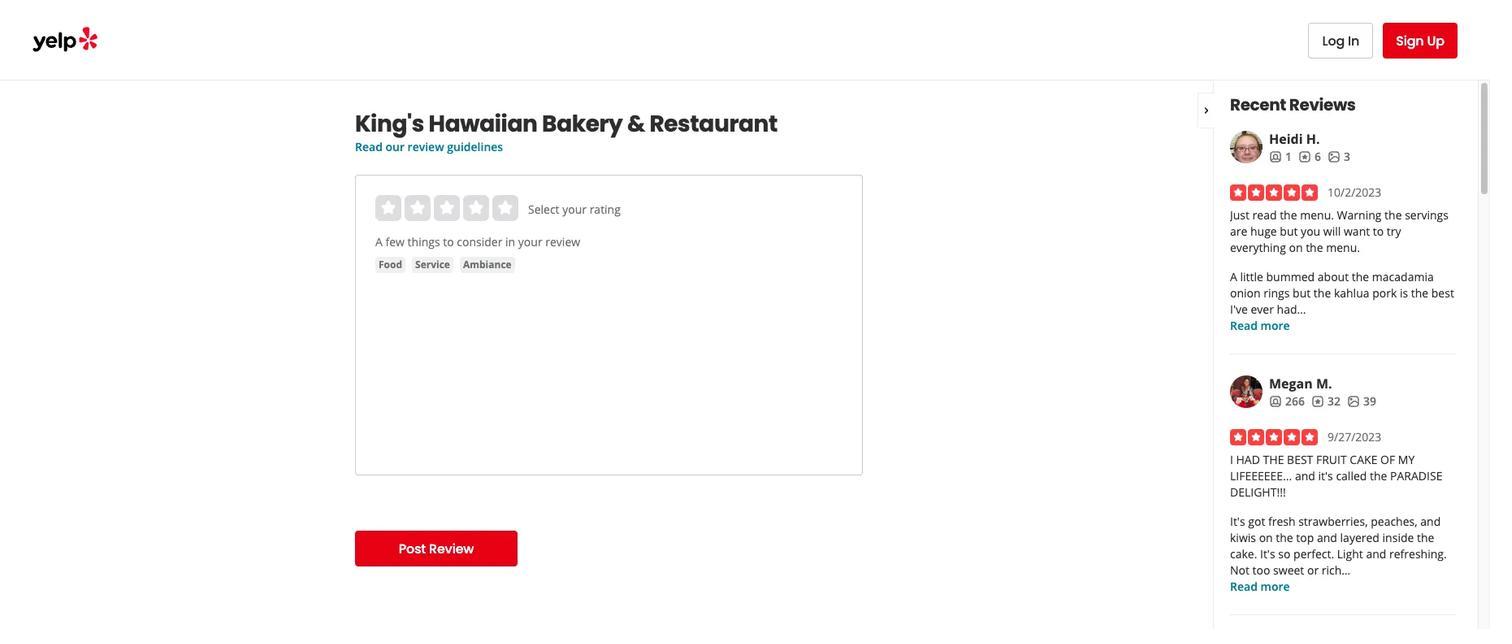 Task type: locate. For each thing, give the bounding box(es) containing it.
0 vertical spatial more
[[1261, 318, 1290, 333]]

read left our
[[355, 139, 383, 154]]

cake.
[[1230, 546, 1258, 562]]

1 horizontal spatial your
[[563, 202, 587, 217]]

it's
[[1230, 514, 1246, 529], [1261, 546, 1276, 562]]

1 vertical spatial but
[[1293, 285, 1311, 301]]

read more button down ever
[[1230, 318, 1290, 334]]

read more down ever
[[1230, 318, 1290, 333]]

0 vertical spatial a
[[375, 234, 383, 250]]

the up refreshing.
[[1417, 530, 1435, 545]]

1 read more from the top
[[1230, 318, 1290, 333]]

5 star rating image for megan m.
[[1230, 429, 1318, 445]]

1 vertical spatial read more
[[1230, 579, 1290, 594]]

photo of heidi h. image
[[1230, 131, 1263, 163]]

a little bummed about the macadamia onion rings but the kahlua pork is the best i've ever had…
[[1230, 269, 1455, 317]]

1 vertical spatial review
[[546, 234, 580, 250]]

and
[[1295, 468, 1316, 484], [1421, 514, 1441, 529], [1317, 530, 1338, 545], [1367, 546, 1387, 562]]

review inside king's hawaiian bakery & restaurant read our review guidelines
[[408, 139, 444, 154]]

reviews element down "m."
[[1312, 393, 1341, 410]]

consider
[[457, 234, 503, 250]]

heidi
[[1269, 130, 1303, 148]]

best
[[1287, 452, 1314, 467]]

6
[[1315, 149, 1321, 164]]

review down select your rating
[[546, 234, 580, 250]]

friends element containing 1
[[1269, 149, 1292, 165]]

h.
[[1307, 130, 1320, 148]]

kahlua
[[1334, 285, 1370, 301]]

friends element down megan
[[1269, 393, 1305, 410]]

in
[[506, 234, 515, 250]]

10/2/2023
[[1328, 184, 1382, 200]]

the up kahlua
[[1352, 269, 1370, 284]]

delight!!!
[[1230, 484, 1286, 500]]

1 vertical spatial your
[[518, 234, 543, 250]]

0 vertical spatial read more button
[[1230, 318, 1290, 334]]

read more
[[1230, 318, 1290, 333], [1230, 579, 1290, 594]]

more for megan m.
[[1261, 579, 1290, 594]]

paradise
[[1391, 468, 1443, 484]]

menu. up you
[[1301, 207, 1334, 223]]

log in button
[[1309, 23, 1374, 59]]

sign
[[1396, 31, 1424, 50]]

friends element for megan m.
[[1269, 393, 1305, 410]]

your right in
[[518, 234, 543, 250]]

huge
[[1251, 223, 1277, 239]]

read for heidi h.
[[1230, 318, 1258, 333]]

9/27/2023
[[1328, 429, 1382, 445]]

2 vertical spatial read
[[1230, 579, 1258, 594]]

0 vertical spatial friends element
[[1269, 149, 1292, 165]]

5 star rating image
[[1230, 184, 1318, 201], [1230, 429, 1318, 445]]

log in
[[1323, 31, 1360, 50]]

39
[[1364, 393, 1377, 409]]

1 vertical spatial read more button
[[1230, 579, 1290, 595]]

None radio
[[375, 195, 401, 221], [405, 195, 431, 221], [434, 195, 460, 221], [493, 195, 519, 221], [375, 195, 401, 221], [405, 195, 431, 221], [434, 195, 460, 221], [493, 195, 519, 221]]

1 horizontal spatial on
[[1289, 240, 1303, 255]]

the down of
[[1370, 468, 1388, 484]]

post review button
[[355, 531, 518, 566]]

on inside just read the menu. warning the servings are huge but you will want to try everything on the menu.
[[1289, 240, 1303, 255]]

0 vertical spatial read
[[355, 139, 383, 154]]

cake
[[1350, 452, 1378, 467]]

friends element containing 266
[[1269, 393, 1305, 410]]

review
[[408, 139, 444, 154], [546, 234, 580, 250]]

1 vertical spatial read
[[1230, 318, 1258, 333]]

1 vertical spatial reviews element
[[1312, 393, 1341, 410]]

a left the little
[[1230, 269, 1238, 284]]

0 vertical spatial on
[[1289, 240, 1303, 255]]

a for a little bummed about the macadamia onion rings but the kahlua pork is the best i've ever had…
[[1230, 269, 1238, 284]]

photos element right 32
[[1347, 393, 1377, 410]]

to left try
[[1373, 223, 1384, 239]]

a left few
[[375, 234, 383, 250]]

read
[[355, 139, 383, 154], [1230, 318, 1258, 333], [1230, 579, 1258, 594]]

rating element
[[375, 195, 519, 221]]

the down about
[[1314, 285, 1331, 301]]

0 vertical spatial read more
[[1230, 318, 1290, 333]]

photos element
[[1328, 149, 1351, 165], [1347, 393, 1377, 410]]

1 horizontal spatial review
[[546, 234, 580, 250]]

reviews element for h.
[[1299, 149, 1321, 165]]

and inside i had the best fruit cake of my lifeeeeee... and it's called the paradise delight!!!
[[1295, 468, 1316, 484]]

photos element containing 3
[[1328, 149, 1351, 165]]

16 friends v2 image
[[1269, 395, 1282, 408]]

2 more from the top
[[1261, 579, 1290, 594]]

1 read more button from the top
[[1230, 318, 1290, 334]]

hawaiian
[[429, 108, 538, 140]]

menu. down will
[[1326, 240, 1360, 255]]

1 vertical spatial a
[[1230, 269, 1238, 284]]

0 horizontal spatial review
[[408, 139, 444, 154]]

little
[[1241, 269, 1264, 284]]

16 photos v2 image left 3
[[1328, 150, 1341, 163]]

but left you
[[1280, 223, 1298, 239]]

0 vertical spatial photos element
[[1328, 149, 1351, 165]]

1 5 star rating image from the top
[[1230, 184, 1318, 201]]

0 vertical spatial review
[[408, 139, 444, 154]]

or
[[1308, 562, 1319, 578]]

photo of megan m. image
[[1230, 375, 1263, 408]]

a inside a little bummed about the macadamia onion rings but the kahlua pork is the best i've ever had…
[[1230, 269, 1238, 284]]

menu.
[[1301, 207, 1334, 223], [1326, 240, 1360, 255]]

more down ever
[[1261, 318, 1290, 333]]

None radio
[[463, 195, 489, 221]]

2 read more button from the top
[[1230, 579, 1290, 595]]

read down "not"
[[1230, 579, 1258, 594]]

the down you
[[1306, 240, 1324, 255]]

0 vertical spatial reviews element
[[1299, 149, 1321, 165]]

it's got fresh strawberries, peaches, and kiwis on the top and layered inside the cake. it's so perfect. light and refreshing. not too sweet or rich…
[[1230, 514, 1447, 578]]

1 vertical spatial more
[[1261, 579, 1290, 594]]

it's left so
[[1261, 546, 1276, 562]]

the up so
[[1276, 530, 1294, 545]]

select
[[528, 202, 560, 217]]

i've
[[1230, 302, 1248, 317]]

friends element down heidi
[[1269, 149, 1292, 165]]

reviews element
[[1299, 149, 1321, 165], [1312, 393, 1341, 410]]

to right things
[[443, 234, 454, 250]]

0 horizontal spatial on
[[1259, 530, 1273, 545]]

more
[[1261, 318, 1290, 333], [1261, 579, 1290, 594]]

photos element containing 39
[[1347, 393, 1377, 410]]

layered
[[1341, 530, 1380, 545]]

in
[[1348, 31, 1360, 50]]

more down sweet
[[1261, 579, 1290, 594]]

review right our
[[408, 139, 444, 154]]

0 horizontal spatial it's
[[1230, 514, 1246, 529]]

read more button down too
[[1230, 579, 1290, 595]]

0 vertical spatial 5 star rating image
[[1230, 184, 1318, 201]]

1 vertical spatial photos element
[[1347, 393, 1377, 410]]

read
[[1253, 207, 1277, 223]]

1 vertical spatial friends element
[[1269, 393, 1305, 410]]

best
[[1432, 285, 1455, 301]]

reviews
[[1290, 93, 1356, 116]]

close sidebar icon image
[[1200, 104, 1213, 117], [1200, 104, 1213, 117]]

5 star rating image up the on the right bottom
[[1230, 429, 1318, 445]]

photos element for heidi h.
[[1328, 149, 1351, 165]]

on down you
[[1289, 240, 1303, 255]]

5 star rating image for heidi h.
[[1230, 184, 1318, 201]]

rings
[[1264, 285, 1290, 301]]

1 friends element from the top
[[1269, 149, 1292, 165]]

the
[[1263, 452, 1284, 467]]

the right is
[[1411, 285, 1429, 301]]

it's
[[1319, 468, 1333, 484]]

to
[[1373, 223, 1384, 239], [443, 234, 454, 250]]

to inside just read the menu. warning the servings are huge but you will want to try everything on the menu.
[[1373, 223, 1384, 239]]

your
[[563, 202, 587, 217], [518, 234, 543, 250]]

select your rating
[[528, 202, 621, 217]]

1 vertical spatial it's
[[1261, 546, 1276, 562]]

but
[[1280, 223, 1298, 239], [1293, 285, 1311, 301]]

5 star rating image up read
[[1230, 184, 1318, 201]]

bummed
[[1267, 269, 1315, 284]]

service
[[415, 258, 450, 271]]

0 horizontal spatial 16 photos v2 image
[[1328, 150, 1341, 163]]

2 friends element from the top
[[1269, 393, 1305, 410]]

strawberries,
[[1299, 514, 1368, 529]]

reviews element down h.
[[1299, 149, 1321, 165]]

0 horizontal spatial a
[[375, 234, 383, 250]]

about
[[1318, 269, 1349, 284]]

rich…
[[1322, 562, 1351, 578]]

it's up kiwis
[[1230, 514, 1246, 529]]

guidelines
[[447, 139, 503, 154]]

the inside i had the best fruit cake of my lifeeeeee... and it's called the paradise delight!!!
[[1370, 468, 1388, 484]]

fruit
[[1317, 452, 1347, 467]]

0 vertical spatial 16 photos v2 image
[[1328, 150, 1341, 163]]

a
[[375, 234, 383, 250], [1230, 269, 1238, 284]]

16 photos v2 image
[[1328, 150, 1341, 163], [1347, 395, 1360, 408]]

want
[[1344, 223, 1370, 239]]

1 vertical spatial 16 photos v2 image
[[1347, 395, 1360, 408]]

but up the had…
[[1293, 285, 1311, 301]]

1 vertical spatial on
[[1259, 530, 1273, 545]]

1 horizontal spatial 16 photos v2 image
[[1347, 395, 1360, 408]]

2 5 star rating image from the top
[[1230, 429, 1318, 445]]

ever
[[1251, 302, 1274, 317]]

2 read more from the top
[[1230, 579, 1290, 594]]

bakery
[[542, 108, 623, 140]]

reviews element containing 6
[[1299, 149, 1321, 165]]

0 vertical spatial but
[[1280, 223, 1298, 239]]

1 vertical spatial 5 star rating image
[[1230, 429, 1318, 445]]

reviews element containing 32
[[1312, 393, 1341, 410]]

but inside just read the menu. warning the servings are huge but you will want to try everything on the menu.
[[1280, 223, 1298, 239]]

1
[[1286, 149, 1292, 164]]

on down the got
[[1259, 530, 1273, 545]]

1 more from the top
[[1261, 318, 1290, 333]]

friends element
[[1269, 149, 1292, 165], [1269, 393, 1305, 410]]

review for few
[[546, 234, 580, 250]]

photos element right 6
[[1328, 149, 1351, 165]]

read down i've
[[1230, 318, 1258, 333]]

1 horizontal spatial it's
[[1261, 546, 1276, 562]]

restaurant
[[650, 108, 778, 140]]

the right read
[[1280, 207, 1298, 223]]

read more down too
[[1230, 579, 1290, 594]]

sign up button
[[1383, 23, 1458, 59]]

too
[[1253, 562, 1271, 578]]

1 horizontal spatial to
[[1373, 223, 1384, 239]]

refreshing.
[[1390, 546, 1447, 562]]

16 photos v2 image left the 39
[[1347, 395, 1360, 408]]

is
[[1400, 285, 1409, 301]]

1 horizontal spatial a
[[1230, 269, 1238, 284]]

your left rating
[[563, 202, 587, 217]]

and down best
[[1295, 468, 1316, 484]]



Task type: describe. For each thing, give the bounding box(es) containing it.
0 horizontal spatial your
[[518, 234, 543, 250]]

read more for heidi h.
[[1230, 318, 1290, 333]]

post
[[399, 539, 426, 558]]

post review
[[399, 539, 474, 558]]

king's
[[355, 108, 424, 140]]

heidi h.
[[1269, 130, 1320, 148]]

and down strawberries,
[[1317, 530, 1338, 545]]

had…
[[1277, 302, 1306, 317]]

peaches,
[[1371, 514, 1418, 529]]

review
[[429, 539, 474, 558]]

sweet
[[1274, 562, 1305, 578]]

inside
[[1383, 530, 1414, 545]]

i
[[1230, 452, 1234, 467]]

0 vertical spatial menu.
[[1301, 207, 1334, 223]]

3
[[1344, 149, 1351, 164]]

of
[[1381, 452, 1396, 467]]

reviews element for m.
[[1312, 393, 1341, 410]]

16 photos v2 image for megan m.
[[1347, 395, 1360, 408]]

onion
[[1230, 285, 1261, 301]]

try
[[1387, 223, 1402, 239]]

recent reviews
[[1230, 93, 1356, 116]]

a for a few things to consider in your review
[[375, 234, 383, 250]]

fresh
[[1269, 514, 1296, 529]]

top
[[1297, 530, 1314, 545]]

pork
[[1373, 285, 1397, 301]]

32
[[1328, 393, 1341, 409]]

on inside it's got fresh strawberries, peaches, and kiwis on the top and layered inside the cake. it's so perfect. light and refreshing. not too sweet or rich…
[[1259, 530, 1273, 545]]

i had the best fruit cake of my lifeeeeee... and it's called the paradise delight!!!
[[1230, 452, 1443, 500]]

just
[[1230, 207, 1250, 223]]

will
[[1324, 223, 1341, 239]]

lifeeeeee...
[[1230, 468, 1292, 484]]

king's hawaiian bakery & restaurant link
[[355, 108, 863, 140]]

macadamia
[[1373, 269, 1434, 284]]

read more button for heidi h.
[[1230, 318, 1290, 334]]

got
[[1249, 514, 1266, 529]]

review for hawaiian
[[408, 139, 444, 154]]

you
[[1301, 223, 1321, 239]]

read for megan m.
[[1230, 579, 1258, 594]]

read more for megan m.
[[1230, 579, 1290, 594]]

0 vertical spatial it's
[[1230, 514, 1246, 529]]

called
[[1336, 468, 1367, 484]]

friends element for heidi h.
[[1269, 149, 1292, 165]]

and up refreshing.
[[1421, 514, 1441, 529]]

but inside a little bummed about the macadamia onion rings but the kahlua pork is the best i've ever had…
[[1293, 285, 1311, 301]]

read our review guidelines link
[[355, 139, 503, 154]]

light
[[1338, 546, 1364, 562]]

16 friends v2 image
[[1269, 150, 1282, 163]]

rating
[[590, 202, 621, 217]]

m.
[[1317, 375, 1333, 393]]

1 vertical spatial menu.
[[1326, 240, 1360, 255]]

king's hawaiian bakery & restaurant read our review guidelines
[[355, 108, 778, 154]]

megan
[[1269, 375, 1313, 393]]

16 photos v2 image for heidi h.
[[1328, 150, 1341, 163]]

16 review v2 image
[[1312, 395, 1325, 408]]

my
[[1399, 452, 1415, 467]]

16 review v2 image
[[1299, 150, 1312, 163]]

the up try
[[1385, 207, 1402, 223]]

read inside king's hawaiian bakery & restaurant read our review guidelines
[[355, 139, 383, 154]]

recent
[[1230, 93, 1287, 116]]

a few things to consider in your review
[[375, 234, 580, 250]]

sign up
[[1396, 31, 1445, 50]]

megan m.
[[1269, 375, 1333, 393]]

perfect.
[[1294, 546, 1335, 562]]

photos element for megan m.
[[1347, 393, 1377, 410]]

and down 'layered'
[[1367, 546, 1387, 562]]

servings
[[1405, 207, 1449, 223]]

our
[[386, 139, 405, 154]]

had
[[1237, 452, 1260, 467]]

up
[[1428, 31, 1445, 50]]

0 horizontal spatial to
[[443, 234, 454, 250]]

warning
[[1337, 207, 1382, 223]]

266
[[1286, 393, 1305, 409]]

more for heidi h.
[[1261, 318, 1290, 333]]

log
[[1323, 31, 1345, 50]]

just read the menu. warning the servings are huge but you will want to try everything on the menu.
[[1230, 207, 1449, 255]]

kiwis
[[1230, 530, 1256, 545]]

ambiance
[[463, 258, 512, 271]]

read more button for megan m.
[[1230, 579, 1290, 595]]

&
[[627, 108, 645, 140]]

so
[[1279, 546, 1291, 562]]

few
[[386, 234, 405, 250]]

not
[[1230, 562, 1250, 578]]

0 vertical spatial your
[[563, 202, 587, 217]]

things
[[408, 234, 440, 250]]

food
[[379, 258, 402, 271]]

are
[[1230, 223, 1248, 239]]

everything
[[1230, 240, 1286, 255]]



Task type: vqa. For each thing, say whether or not it's contained in the screenshot.
the and
yes



